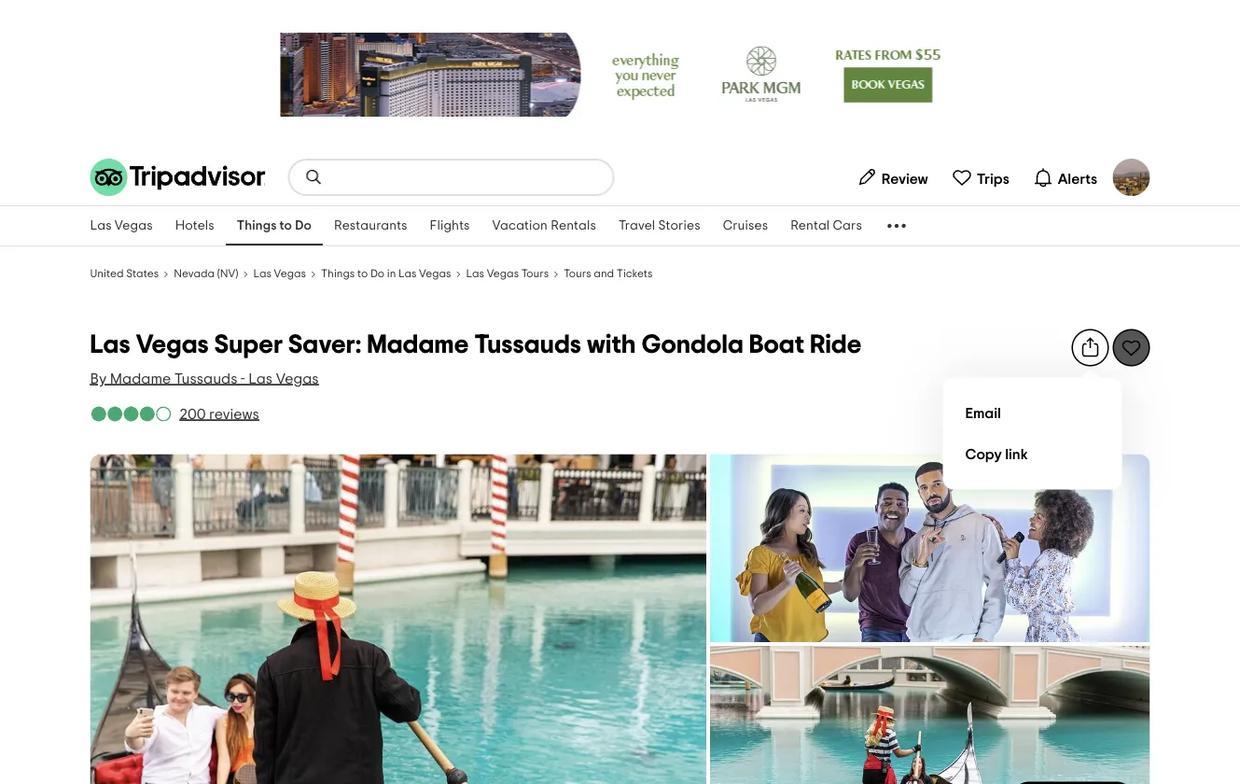 Task type: locate. For each thing, give the bounding box(es) containing it.
do down search icon at the left
[[295, 219, 312, 232]]

las vegas link
[[79, 206, 164, 246], [253, 265, 306, 281]]

-
[[241, 371, 245, 386]]

tours down vacation rentals "link"
[[522, 268, 549, 280]]

in
[[387, 268, 396, 280]]

things to do
[[237, 219, 312, 232]]

do left in
[[371, 268, 385, 280]]

None search field
[[290, 161, 613, 194]]

200 reviews link
[[90, 404, 259, 424]]

0 horizontal spatial las vegas link
[[79, 206, 164, 246]]

do inside "link"
[[295, 219, 312, 232]]

flights
[[430, 219, 470, 232]]

1 vertical spatial las vegas
[[253, 268, 306, 280]]

vegas up by madame tussauds -  las vegas link
[[136, 332, 209, 358]]

travel
[[619, 219, 656, 232]]

to for things to do in las vegas
[[357, 268, 368, 280]]

tussauds
[[475, 332, 582, 358], [174, 371, 238, 386]]

0 vertical spatial to
[[280, 219, 292, 232]]

vegas right in
[[419, 268, 451, 280]]

madame down in
[[367, 332, 469, 358]]

by
[[90, 371, 107, 386]]

to
[[280, 219, 292, 232], [357, 268, 368, 280]]

tours left and
[[564, 268, 592, 280]]

200 reviews
[[180, 407, 259, 422]]

hotels link
[[164, 206, 226, 246]]

gondola
[[642, 332, 744, 358]]

to for things to do
[[280, 219, 292, 232]]

madame
[[367, 332, 469, 358], [110, 371, 171, 386]]

1 horizontal spatial do
[[371, 268, 385, 280]]

cars
[[833, 219, 863, 232]]

tours
[[522, 268, 549, 280], [564, 268, 592, 280]]

reviews
[[209, 407, 259, 422]]

alerts link
[[1025, 159, 1106, 196]]

united states link
[[90, 265, 159, 281]]

4.0 of 5 bubbles. 200 reviews element
[[90, 404, 259, 424]]

1 horizontal spatial to
[[357, 268, 368, 280]]

rentals
[[551, 219, 597, 232]]

by madame tussauds -  las vegas
[[90, 371, 319, 386]]

things inside "link"
[[237, 219, 277, 232]]

united
[[90, 268, 124, 280]]

copy
[[966, 447, 1002, 462]]

las
[[90, 219, 112, 232], [253, 268, 272, 280], [399, 268, 417, 280], [466, 268, 485, 280], [90, 332, 130, 358], [248, 371, 273, 386]]

alerts
[[1058, 171, 1098, 186]]

copy link
[[966, 447, 1028, 462]]

0 vertical spatial things
[[237, 219, 277, 232]]

rental cars
[[791, 219, 863, 232]]

0 vertical spatial las vegas link
[[79, 206, 164, 246]]

0 horizontal spatial tours
[[522, 268, 549, 280]]

0 horizontal spatial madame
[[110, 371, 171, 386]]

review link
[[849, 159, 937, 196]]

1 horizontal spatial madame
[[367, 332, 469, 358]]

las vegas down things to do "link"
[[253, 268, 306, 280]]

things left in
[[321, 268, 355, 280]]

0 vertical spatial tussauds
[[475, 332, 582, 358]]

share image
[[1080, 337, 1102, 359]]

200
[[180, 407, 206, 422]]

menu
[[943, 378, 1123, 490]]

0 horizontal spatial things
[[237, 219, 277, 232]]

1 vertical spatial tussauds
[[174, 371, 238, 386]]

do
[[295, 219, 312, 232], [371, 268, 385, 280]]

las vegas link down things to do "link"
[[253, 265, 306, 281]]

vacation rentals link
[[481, 206, 608, 246]]

1 vertical spatial to
[[357, 268, 368, 280]]

to inside "link"
[[280, 219, 292, 232]]

1 vertical spatial do
[[371, 268, 385, 280]]

things for things to do in las vegas
[[321, 268, 355, 280]]

0 vertical spatial do
[[295, 219, 312, 232]]

see all photos image
[[90, 454, 707, 784], [710, 454, 1151, 642], [710, 646, 1151, 784]]

0 horizontal spatial to
[[280, 219, 292, 232]]

advertisement region
[[281, 33, 960, 117]]

1 horizontal spatial tours
[[564, 268, 592, 280]]

1 vertical spatial las vegas link
[[253, 265, 306, 281]]

vegas
[[115, 219, 153, 232], [274, 268, 306, 280], [419, 268, 451, 280], [487, 268, 519, 280], [136, 332, 209, 358], [276, 371, 319, 386]]

nevada (nv)
[[174, 268, 238, 280]]

las up "united"
[[90, 219, 112, 232]]

1 horizontal spatial things
[[321, 268, 355, 280]]

things to do in las vegas link
[[321, 265, 451, 281]]

1 horizontal spatial las vegas link
[[253, 265, 306, 281]]

things up (nv)
[[237, 219, 277, 232]]

las down "flights" link at the top of the page
[[466, 268, 485, 280]]

las right in
[[399, 268, 417, 280]]

things for things to do
[[237, 219, 277, 232]]

to left restaurants
[[280, 219, 292, 232]]

0 horizontal spatial las vegas
[[90, 219, 153, 232]]

0 horizontal spatial tussauds
[[174, 371, 238, 386]]

tussauds down the las vegas tours
[[475, 332, 582, 358]]

tussauds left the "-"
[[174, 371, 238, 386]]

las vegas tours link
[[466, 265, 549, 281]]

things
[[237, 219, 277, 232], [321, 268, 355, 280]]

madame right "by"
[[110, 371, 171, 386]]

las vegas link up 'united states' link
[[79, 206, 164, 246]]

1 vertical spatial things
[[321, 268, 355, 280]]

las right the "-"
[[248, 371, 273, 386]]

1 tours from the left
[[522, 268, 549, 280]]

to left in
[[357, 268, 368, 280]]

search image
[[305, 168, 324, 187]]

las vegas
[[90, 219, 153, 232], [253, 268, 306, 280]]

las vegas up 'united states' link
[[90, 219, 153, 232]]

0 horizontal spatial do
[[295, 219, 312, 232]]

las vegas super saver: madame tussauds with gondola boat ride
[[90, 332, 862, 358]]

1 horizontal spatial las vegas
[[253, 268, 306, 280]]

200 reviews button
[[180, 404, 259, 424]]

vegas down vacation
[[487, 268, 519, 280]]

cruises link
[[712, 206, 780, 246]]

2 tours from the left
[[564, 268, 592, 280]]

email
[[966, 406, 1002, 421]]



Task type: vqa. For each thing, say whether or not it's contained in the screenshot.
Start a trip with AI button at left bottom
no



Task type: describe. For each thing, give the bounding box(es) containing it.
by madame tussauds -  las vegas link
[[90, 368, 319, 389]]

las inside the things to do in las vegas link
[[399, 268, 417, 280]]

tours and tickets
[[564, 268, 653, 280]]

nevada (nv) link
[[174, 265, 238, 281]]

menu containing email
[[943, 378, 1123, 490]]

vacation rentals
[[493, 219, 597, 232]]

rental cars link
[[780, 206, 874, 246]]

restaurants
[[334, 219, 408, 232]]

restaurants link
[[323, 206, 419, 246]]

cruises
[[723, 219, 768, 232]]

and
[[594, 268, 614, 280]]

las inside las vegas tours link
[[466, 268, 485, 280]]

vegas up 'united states' link
[[115, 219, 153, 232]]

las up "by"
[[90, 332, 130, 358]]

super
[[214, 332, 283, 358]]

do for things to do
[[295, 219, 312, 232]]

link
[[1006, 447, 1028, 462]]

flights link
[[419, 206, 481, 246]]

vegas down saver:
[[276, 371, 319, 386]]

stories
[[659, 219, 701, 232]]

nevada
[[174, 268, 215, 280]]

0 vertical spatial madame
[[367, 332, 469, 358]]

united states
[[90, 268, 159, 280]]

1 vertical spatial madame
[[110, 371, 171, 386]]

1 horizontal spatial tussauds
[[475, 332, 582, 358]]

saver:
[[288, 332, 362, 358]]

hotels
[[175, 219, 215, 232]]

(nv)
[[217, 268, 238, 280]]

travel stories
[[619, 219, 701, 232]]

save to a trip image
[[1121, 337, 1143, 359]]

rental
[[791, 219, 830, 232]]

profile picture image
[[1113, 159, 1151, 196]]

things to do link
[[226, 206, 323, 246]]

travel stories link
[[608, 206, 712, 246]]

vegas down things to do "link"
[[274, 268, 306, 280]]

las vegas tours
[[466, 268, 549, 280]]

things to do in las vegas
[[321, 268, 451, 280]]

trips
[[977, 171, 1010, 186]]

with
[[587, 332, 636, 358]]

las right (nv)
[[253, 268, 272, 280]]

tripadvisor image
[[90, 159, 266, 196]]

vacation
[[493, 219, 548, 232]]

las inside by madame tussauds -  las vegas link
[[248, 371, 273, 386]]

trips link
[[944, 159, 1018, 196]]

review
[[882, 171, 929, 186]]

0 vertical spatial las vegas
[[90, 219, 153, 232]]

ride
[[810, 332, 862, 358]]

boat
[[750, 332, 805, 358]]

do for things to do in las vegas
[[371, 268, 385, 280]]

tickets
[[617, 268, 653, 280]]

states
[[126, 268, 159, 280]]



